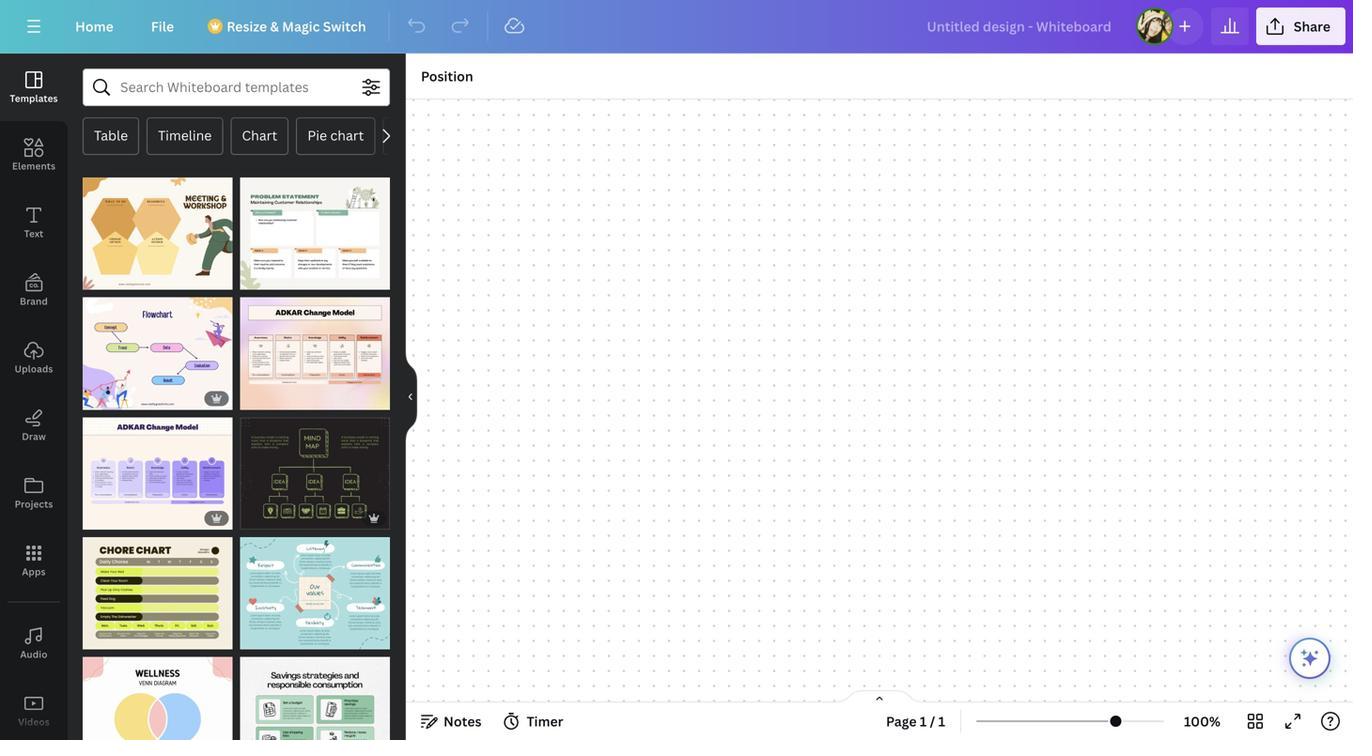 Task type: locate. For each thing, give the bounding box(es) containing it.
home
[[75, 17, 113, 35]]

uploads
[[15, 363, 53, 375]]

main menu bar
[[0, 0, 1353, 54]]

text
[[24, 227, 44, 240]]

elements
[[12, 160, 56, 172]]

ivory and orange modern gradient adkar change model management graph image
[[240, 298, 390, 410]]

brown modern business meeting and workshop schedule graph template group
[[83, 166, 233, 290]]

green simple maintaining customer relationships problem statement graph group
[[240, 166, 390, 290]]

pastel flowchart template image
[[83, 298, 233, 410]]

&
[[270, 17, 279, 35]]

green simple maintaining customer relationships problem statement graph image
[[240, 178, 390, 290]]

apps button
[[0, 527, 68, 595]]

100% button
[[1172, 707, 1233, 737]]

notes
[[444, 713, 482, 731]]

templates
[[10, 92, 58, 105]]

draw button
[[0, 392, 68, 460]]

ivory and purple adkar change management model infographic graph image
[[83, 417, 233, 530]]

chart button
[[231, 117, 289, 155]]

brand
[[20, 295, 48, 308]]

table button
[[83, 117, 139, 155]]

/
[[930, 713, 935, 731]]

1 1 from the left
[[920, 713, 927, 731]]

1 horizontal spatial 1
[[939, 713, 945, 731]]

1 right /
[[939, 713, 945, 731]]

chart
[[242, 126, 277, 144]]

videos button
[[0, 678, 68, 741]]

resize
[[227, 17, 267, 35]]

magic
[[282, 17, 320, 35]]

pie chart
[[307, 126, 364, 144]]

1
[[920, 713, 927, 731], [939, 713, 945, 731]]

1 left /
[[920, 713, 927, 731]]

timer
[[527, 713, 563, 731]]

uploads button
[[0, 324, 68, 392]]

brand button
[[0, 257, 68, 324]]

position button
[[413, 61, 481, 91]]

audio
[[20, 648, 48, 661]]

2 1 from the left
[[939, 713, 945, 731]]

pie chart button
[[296, 117, 375, 155]]

brown modern business meeting and workshop schedule graph template image
[[83, 178, 233, 290]]

0 horizontal spatial 1
[[920, 713, 927, 731]]

timeline button
[[147, 117, 223, 155]]

templates button
[[0, 54, 68, 121]]

switch
[[323, 17, 366, 35]]

pink yellow pastel abstract wellness chart group
[[83, 646, 233, 741]]

share
[[1294, 17, 1331, 35]]

canva assistant image
[[1299, 648, 1321, 670]]

page
[[886, 713, 917, 731]]



Task type: vqa. For each thing, say whether or not it's contained in the screenshot.
the Notes dropdown button
yes



Task type: describe. For each thing, give the bounding box(es) containing it.
pie
[[307, 126, 327, 144]]

beige green modern minimalist personal organize chore graph image
[[83, 537, 233, 650]]

file
[[151, 17, 174, 35]]

show pages image
[[835, 690, 925, 705]]

timer button
[[497, 707, 571, 737]]

timeline
[[158, 126, 212, 144]]

elements button
[[0, 121, 68, 189]]

green modern savings and money graph image
[[240, 657, 390, 741]]

Search Whiteboard templates search field
[[120, 70, 352, 105]]

side panel tab list
[[0, 54, 68, 741]]

green modern savings and money graph group
[[240, 646, 390, 741]]

resize & magic switch button
[[197, 8, 381, 45]]

position
[[421, 67, 473, 85]]

table
[[94, 126, 128, 144]]

beige green modern minimalist personal organize chore graph group
[[83, 526, 233, 650]]

draw
[[22, 430, 46, 443]]

file button
[[136, 8, 189, 45]]

text button
[[0, 189, 68, 257]]

hide image
[[405, 352, 417, 442]]

apps
[[22, 566, 46, 578]]

ivory and purple adkar change management model infographic graph group
[[83, 406, 233, 530]]

page 1 / 1
[[886, 713, 945, 731]]

projects
[[15, 498, 53, 511]]

Design title text field
[[912, 8, 1129, 45]]

chart
[[330, 126, 364, 144]]

light blue doodle illustration company values graph group
[[240, 526, 390, 650]]

projects button
[[0, 460, 68, 527]]

black green modern mind map graph group
[[240, 406, 390, 530]]

audio button
[[0, 610, 68, 678]]

light blue doodle illustration company values graph image
[[240, 537, 390, 650]]

resize & magic switch
[[227, 17, 366, 35]]

notes button
[[413, 707, 489, 737]]

pink yellow pastel abstract wellness chart image
[[83, 657, 233, 741]]

home link
[[60, 8, 129, 45]]

100%
[[1184, 713, 1221, 731]]

pastel flowchart template group
[[83, 286, 233, 410]]

black green modern mind map graph image
[[240, 417, 390, 530]]

ivory and orange modern gradient adkar change model management graph group
[[240, 286, 390, 410]]

videos
[[18, 716, 50, 729]]

share button
[[1256, 8, 1346, 45]]



